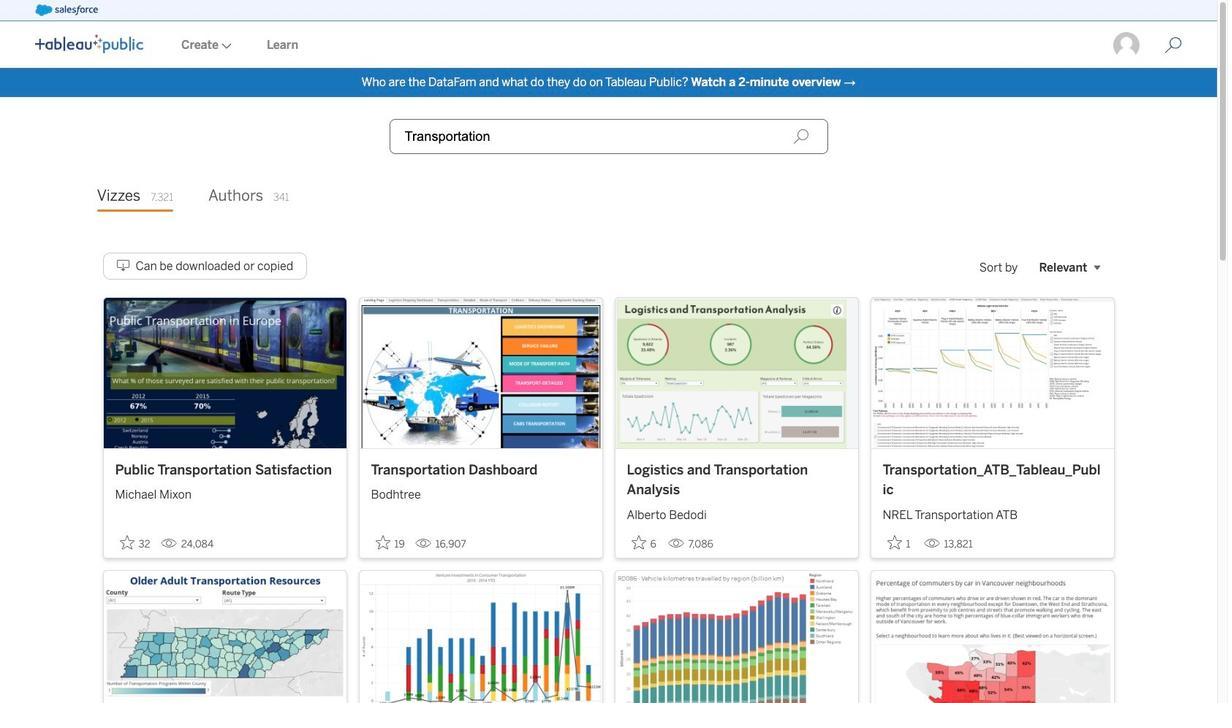Task type: locate. For each thing, give the bounding box(es) containing it.
2 add favorite image from the left
[[375, 536, 390, 550]]

add favorite image
[[120, 536, 134, 550], [375, 536, 390, 550]]

gary.orlando image
[[1112, 31, 1141, 60]]

2 add favorite image from the left
[[887, 536, 902, 550]]

1 add favorite image from the left
[[631, 536, 646, 550]]

1 add favorite image from the left
[[120, 536, 134, 550]]

1 horizontal spatial add favorite image
[[375, 536, 390, 550]]

Search input field
[[389, 119, 828, 154]]

3 add favorite button from the left
[[627, 531, 662, 555]]

add favorite image
[[631, 536, 646, 550], [887, 536, 902, 550]]

workbook thumbnail image
[[103, 298, 346, 449], [359, 298, 602, 449], [615, 298, 858, 449], [871, 298, 1114, 449], [103, 571, 346, 704], [359, 571, 602, 704], [615, 571, 858, 704], [871, 571, 1114, 704]]

0 horizontal spatial add favorite image
[[120, 536, 134, 550]]

1 horizontal spatial add favorite image
[[887, 536, 902, 550]]

Add Favorite button
[[115, 531, 155, 555], [371, 531, 409, 555], [627, 531, 662, 555], [883, 531, 918, 555]]

create image
[[219, 43, 232, 49]]

add favorite image for 3rd add favorite button
[[631, 536, 646, 550]]

0 horizontal spatial add favorite image
[[631, 536, 646, 550]]

2 add favorite button from the left
[[371, 531, 409, 555]]

1 add favorite button from the left
[[115, 531, 155, 555]]

4 add favorite button from the left
[[883, 531, 918, 555]]



Task type: describe. For each thing, give the bounding box(es) containing it.
add favorite image for 2nd add favorite button
[[375, 536, 390, 550]]

search image
[[793, 129, 809, 145]]

go to search image
[[1147, 37, 1200, 54]]

logo image
[[35, 34, 143, 53]]

add favorite image for 1st add favorite button from the left
[[120, 536, 134, 550]]

salesforce logo image
[[35, 4, 98, 16]]

add favorite image for 4th add favorite button from left
[[887, 536, 902, 550]]



